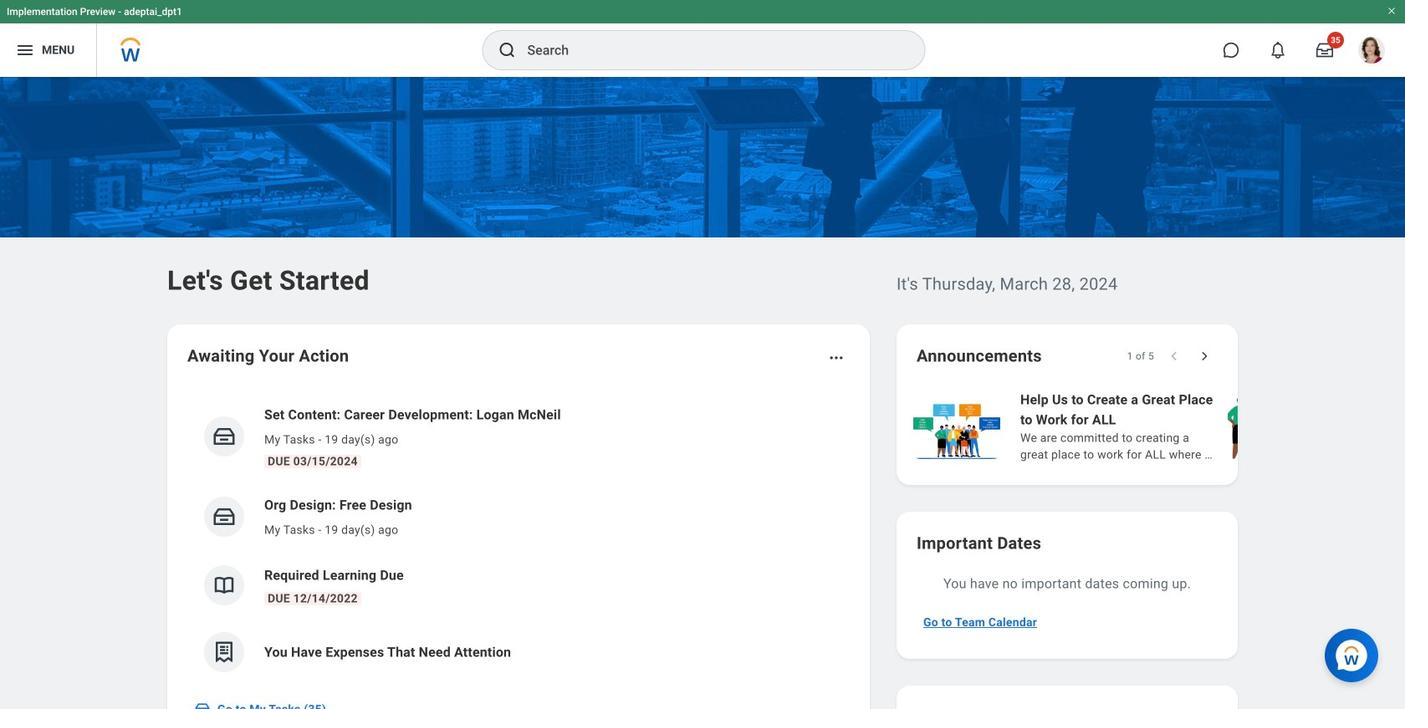 Task type: describe. For each thing, give the bounding box(es) containing it.
book open image
[[212, 573, 237, 598]]

close environment banner image
[[1387, 6, 1397, 16]]

justify image
[[15, 40, 35, 60]]

chevron left small image
[[1166, 348, 1183, 365]]

inbox image
[[194, 701, 211, 709]]

0 horizontal spatial list
[[187, 392, 850, 686]]

1 inbox image from the top
[[212, 424, 237, 449]]

related actions image
[[828, 350, 845, 366]]

1 horizontal spatial list
[[910, 388, 1406, 465]]



Task type: locate. For each thing, give the bounding box(es) containing it.
2 inbox image from the top
[[212, 505, 237, 530]]

1 vertical spatial inbox image
[[212, 505, 237, 530]]

banner
[[0, 0, 1406, 77]]

dashboard expenses image
[[212, 640, 237, 665]]

Search Workday  search field
[[528, 32, 891, 69]]

inbox large image
[[1317, 42, 1334, 59]]

inbox image
[[212, 424, 237, 449], [212, 505, 237, 530]]

chevron right small image
[[1196, 348, 1213, 365]]

main content
[[0, 77, 1406, 709]]

notifications large image
[[1270, 42, 1287, 59]]

status
[[1128, 350, 1155, 363]]

list
[[910, 388, 1406, 465], [187, 392, 850, 686]]

search image
[[497, 40, 517, 60]]

profile logan mcneil image
[[1359, 37, 1386, 67]]

0 vertical spatial inbox image
[[212, 424, 237, 449]]



Task type: vqa. For each thing, say whether or not it's contained in the screenshot.
topmost inbox icon
yes



